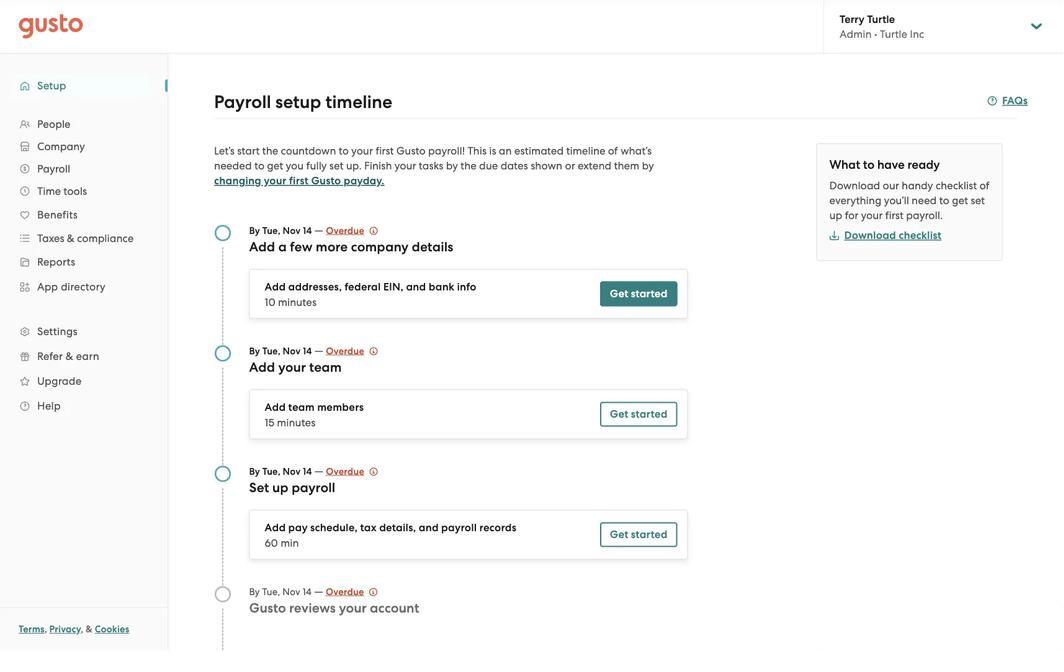 Task type: vqa. For each thing, say whether or not it's contained in the screenshot.
"People" DROPDOWN BUTTON
yes



Task type: describe. For each thing, give the bounding box(es) containing it.
details,
[[380, 522, 416, 534]]

payroll.
[[907, 209, 944, 222]]

extend
[[578, 160, 612, 172]]

faqs
[[1003, 94, 1029, 107]]

payroll!
[[429, 145, 465, 157]]

to up up.
[[339, 145, 349, 157]]

1 vertical spatial turtle
[[880, 28, 908, 40]]

circle blank image
[[214, 586, 232, 603]]

more
[[316, 239, 348, 255]]

people
[[37, 118, 71, 130]]

gusto inside finish your tasks by the due dates shown or extend them by changing your first gusto payday.
[[311, 175, 341, 187]]

finish your tasks by the due dates shown or extend them by changing your first gusto payday.
[[214, 160, 654, 187]]

gusto inside let's start the countdown to your first gusto payroll! this is an estimated                     timeline of what's needed to get you fully set up.
[[397, 145, 426, 157]]

download our handy checklist of everything you'll need to get set up for your first payroll.
[[830, 179, 990, 222]]

what to have ready
[[830, 158, 941, 172]]

get started button for add your team
[[600, 402, 678, 427]]

the inside let's start the countdown to your first gusto payroll! this is an estimated                     timeline of what's needed to get you fully set up.
[[262, 145, 278, 157]]

terry turtle admin • turtle inc
[[840, 13, 925, 40]]

let's
[[214, 145, 235, 157]]

taxes & compliance button
[[12, 227, 155, 250]]

overdue button for your
[[326, 585, 378, 600]]

payroll setup timeline
[[214, 91, 393, 112]]

upgrade
[[37, 375, 82, 388]]

timeline inside let's start the countdown to your first gusto payroll! this is an estimated                     timeline of what's needed to get you fully set up.
[[567, 145, 606, 157]]

nov for your
[[283, 346, 301, 357]]

cookies button
[[95, 622, 129, 637]]

refer
[[37, 350, 63, 363]]

14 for a
[[303, 225, 312, 236]]

settings
[[37, 325, 78, 338]]

what
[[830, 158, 861, 172]]

dates
[[501, 160, 528, 172]]

overdue for team
[[326, 346, 365, 357]]

changing
[[214, 175, 261, 187]]

by tue, nov 14 — for your
[[249, 344, 326, 357]]

set up payroll
[[249, 480, 336, 496]]

get started button for set up payroll
[[600, 523, 678, 547]]

addresses,
[[289, 281, 342, 293]]

tasks
[[419, 160, 444, 172]]

cookies
[[95, 624, 129, 635]]

members
[[317, 401, 364, 414]]

— for payroll
[[314, 465, 324, 477]]

home image
[[19, 14, 83, 39]]

get for set up payroll
[[610, 528, 629, 541]]

handy
[[902, 179, 934, 192]]

1 , from the left
[[44, 624, 47, 635]]

first for for
[[886, 209, 904, 222]]

payroll for payroll
[[37, 163, 70, 175]]

by tue, nov 14 — for up
[[249, 465, 326, 477]]

set inside let's start the countdown to your first gusto payroll! this is an estimated                     timeline of what's needed to get you fully set up.
[[330, 160, 344, 172]]

terry
[[840, 13, 865, 25]]

& for compliance
[[67, 232, 74, 245]]

tools
[[64, 185, 87, 197]]

14 for your
[[303, 346, 312, 357]]

nov for a
[[283, 225, 301, 236]]

your left tasks
[[395, 160, 416, 172]]

reports link
[[12, 251, 155, 273]]

compliance
[[77, 232, 134, 245]]

1 started from the top
[[631, 288, 668, 300]]

get for add your team
[[610, 408, 629, 421]]

by for gusto reviews your account
[[249, 587, 260, 597]]

get started for team
[[610, 408, 668, 421]]

first for changing
[[289, 175, 309, 187]]

0 vertical spatial team
[[309, 360, 342, 375]]

company
[[351, 239, 409, 255]]

1 vertical spatial up
[[272, 480, 289, 496]]

your up add team members 15 minutes
[[278, 360, 306, 375]]

1 get started button from the top
[[600, 282, 678, 306]]

settings link
[[12, 320, 155, 343]]

overdue for few
[[326, 225, 365, 236]]

up.
[[346, 160, 362, 172]]

1 get started from the top
[[610, 288, 668, 300]]

upgrade link
[[12, 370, 155, 392]]

setup link
[[12, 75, 155, 97]]

company button
[[12, 135, 155, 158]]

reviews
[[289, 601, 336, 616]]

2 vertical spatial &
[[86, 624, 93, 635]]

min
[[281, 537, 299, 549]]

& for earn
[[66, 350, 73, 363]]

privacy link
[[49, 624, 81, 635]]

1 vertical spatial checklist
[[899, 229, 942, 242]]

terms
[[19, 624, 44, 635]]

to inside download our handy checklist of everything you'll need to get set up for your first payroll.
[[940, 194, 950, 207]]

your right reviews on the left
[[339, 601, 367, 616]]

add for add pay schedule, tax details, and payroll records 60 min
[[265, 522, 286, 534]]

tue, for your
[[263, 346, 281, 357]]

a
[[278, 239, 287, 255]]

due
[[479, 160, 498, 172]]

refer & earn
[[37, 350, 99, 363]]

inc
[[911, 28, 925, 40]]

checklist inside download our handy checklist of everything you'll need to get set up for your first payroll.
[[936, 179, 978, 192]]

setup
[[37, 79, 66, 92]]

of inside download our handy checklist of everything you'll need to get set up for your first payroll.
[[980, 179, 990, 192]]

tue, for reviews
[[262, 587, 280, 597]]

2 vertical spatial gusto
[[249, 601, 286, 616]]

tue, for up
[[263, 466, 281, 477]]

gusto navigation element
[[0, 53, 168, 438]]

to down start in the top left of the page
[[255, 160, 265, 172]]

1 by from the left
[[446, 160, 458, 172]]

by for add your team
[[249, 346, 260, 357]]

download for download checklist
[[845, 229, 897, 242]]

add pay schedule, tax details, and payroll records 60 min
[[265, 522, 517, 549]]

you
[[286, 160, 304, 172]]

benefits link
[[12, 204, 155, 226]]

earn
[[76, 350, 99, 363]]

payday.
[[344, 175, 385, 187]]

is
[[490, 145, 497, 157]]

ein,
[[384, 281, 404, 293]]

list containing people
[[0, 113, 168, 419]]

time tools button
[[12, 180, 155, 202]]

0 vertical spatial turtle
[[868, 13, 896, 25]]

info
[[457, 281, 477, 293]]

this
[[468, 145, 487, 157]]

admin
[[840, 28, 872, 40]]

people button
[[12, 113, 155, 135]]

setup
[[276, 91, 321, 112]]

get inside let's start the countdown to your first gusto payroll! this is an estimated                     timeline of what's needed to get you fully set up.
[[267, 160, 283, 172]]

pay
[[289, 522, 308, 534]]

add a few more company details
[[249, 239, 454, 255]]

•
[[875, 28, 878, 40]]

get started for payroll
[[610, 528, 668, 541]]

an
[[499, 145, 512, 157]]

help link
[[12, 395, 155, 417]]

payroll inside the add pay schedule, tax details, and payroll records 60 min
[[442, 522, 477, 534]]

14 for reviews
[[303, 587, 312, 597]]

2 by from the left
[[642, 160, 654, 172]]

app directory link
[[12, 276, 155, 298]]



Task type: locate. For each thing, give the bounding box(es) containing it.
1 tue, from the top
[[263, 225, 281, 236]]

nov up the a
[[283, 225, 301, 236]]

first up finish
[[376, 145, 394, 157]]

payroll for payroll setup timeline
[[214, 91, 271, 112]]

& right taxes
[[67, 232, 74, 245]]

1 horizontal spatial payroll
[[214, 91, 271, 112]]

2 by tue, nov 14 — from the top
[[249, 344, 326, 357]]

your right for
[[862, 209, 883, 222]]

0 vertical spatial download
[[830, 179, 881, 192]]

download checklist link
[[830, 229, 942, 242]]

2 vertical spatial started
[[631, 528, 668, 541]]

add for add a few more company details
[[249, 239, 275, 255]]

directory
[[61, 281, 106, 293]]

overdue button up tax
[[326, 464, 378, 479]]

— for team
[[314, 344, 324, 357]]

by tue, nov 14 — up set up payroll
[[249, 465, 326, 477]]

download down for
[[845, 229, 897, 242]]

0 vertical spatial of
[[608, 145, 618, 157]]

by tue, nov 14 — up the a
[[249, 224, 326, 236]]

minutes right 15
[[277, 416, 316, 429]]

download for download our handy checklist of everything you'll need to get set up for your first payroll.
[[830, 179, 881, 192]]

0 horizontal spatial ,
[[44, 624, 47, 635]]

have
[[878, 158, 905, 172]]

faqs button
[[988, 93, 1029, 108]]

and right ein, on the left top
[[406, 281, 426, 293]]

14 up reviews on the left
[[303, 587, 312, 597]]

overdue button up add a few more company details at left top
[[326, 223, 378, 238]]

app directory
[[37, 281, 106, 293]]

0 vertical spatial minutes
[[278, 296, 317, 308]]

0 horizontal spatial payroll
[[292, 480, 336, 496]]

3 get from the top
[[610, 528, 629, 541]]

federal
[[345, 281, 381, 293]]

by tue, nov 14 — up add your team
[[249, 344, 326, 357]]

overdue up add a few more company details at left top
[[326, 225, 365, 236]]

0 horizontal spatial get
[[267, 160, 283, 172]]

2 started from the top
[[631, 408, 668, 421]]

your inside let's start the countdown to your first gusto payroll! this is an estimated                     timeline of what's needed to get you fully set up.
[[352, 145, 373, 157]]

14 for up
[[303, 466, 312, 477]]

2 vertical spatial first
[[886, 209, 904, 222]]

up inside download our handy checklist of everything you'll need to get set up for your first payroll.
[[830, 209, 843, 222]]

of
[[608, 145, 618, 157], [980, 179, 990, 192]]

14 up few
[[303, 225, 312, 236]]

3 nov from the top
[[283, 466, 301, 477]]

1 horizontal spatial payroll
[[442, 522, 477, 534]]

set left up.
[[330, 160, 344, 172]]

0 vertical spatial get started button
[[600, 282, 678, 306]]

4 by tue, nov 14 — from the top
[[249, 585, 326, 598]]

0 vertical spatial get started
[[610, 288, 668, 300]]

of inside let's start the countdown to your first gusto payroll! this is an estimated                     timeline of what's needed to get you fully set up.
[[608, 145, 618, 157]]

0 horizontal spatial first
[[289, 175, 309, 187]]

timeline right setup
[[326, 91, 393, 112]]

1 vertical spatial first
[[289, 175, 309, 187]]

2 horizontal spatial gusto
[[397, 145, 426, 157]]

gusto left reviews on the left
[[249, 601, 286, 616]]

turtle right •
[[880, 28, 908, 40]]

overdue button for few
[[326, 223, 378, 238]]

1 vertical spatial download
[[845, 229, 897, 242]]

turtle up •
[[868, 13, 896, 25]]

1 vertical spatial payroll
[[37, 163, 70, 175]]

4 nov from the top
[[283, 587, 300, 597]]

need
[[912, 194, 937, 207]]

14 up add your team
[[303, 346, 312, 357]]

nov up add your team
[[283, 346, 301, 357]]

what's
[[621, 145, 652, 157]]

2 get from the top
[[610, 408, 629, 421]]

by tue, nov 14 — for reviews
[[249, 585, 326, 598]]

finish
[[364, 160, 392, 172]]

1 horizontal spatial timeline
[[567, 145, 606, 157]]

to right the need
[[940, 194, 950, 207]]

payroll up start in the top left of the page
[[214, 91, 271, 112]]

1 vertical spatial and
[[419, 522, 439, 534]]

company
[[37, 140, 85, 153]]

, left cookies
[[81, 624, 83, 635]]

timeline up the extend
[[567, 145, 606, 157]]

1 horizontal spatial get
[[953, 194, 969, 207]]

1 horizontal spatial the
[[461, 160, 477, 172]]

account
[[370, 601, 420, 616]]

1 by from the top
[[249, 225, 260, 236]]

0 horizontal spatial of
[[608, 145, 618, 157]]

by for set up payroll
[[249, 466, 260, 477]]

add for add addresses, federal ein, and bank info 10 minutes
[[265, 281, 286, 293]]

overdue for your
[[326, 587, 364, 598]]

nov up reviews on the left
[[283, 587, 300, 597]]

2 nov from the top
[[283, 346, 301, 357]]

0 vertical spatial the
[[262, 145, 278, 157]]

overdue button up gusto reviews your account
[[326, 585, 378, 600]]

1 vertical spatial get
[[953, 194, 969, 207]]

14 up set up payroll
[[303, 466, 312, 477]]

& inside "dropdown button"
[[67, 232, 74, 245]]

get inside download our handy checklist of everything you'll need to get set up for your first payroll.
[[953, 194, 969, 207]]

—
[[314, 224, 324, 236], [314, 344, 324, 357], [314, 465, 324, 477], [314, 585, 323, 598]]

— for your
[[314, 585, 323, 598]]

overdue button up members on the left bottom of page
[[326, 344, 378, 359]]

terms , privacy , & cookies
[[19, 624, 129, 635]]

add for add your team
[[249, 360, 275, 375]]

add addresses, federal ein, and bank info 10 minutes
[[265, 281, 477, 308]]

first down you
[[289, 175, 309, 187]]

tax
[[360, 522, 377, 534]]

the down this
[[461, 160, 477, 172]]

0 vertical spatial timeline
[[326, 91, 393, 112]]

0 horizontal spatial payroll
[[37, 163, 70, 175]]

1 get from the top
[[610, 288, 629, 300]]

— up add your team
[[314, 344, 324, 357]]

by down what's
[[642, 160, 654, 172]]

our
[[883, 179, 900, 192]]

them
[[614, 160, 640, 172]]

add team members 15 minutes
[[265, 401, 364, 429]]

checklist up the need
[[936, 179, 978, 192]]

nov
[[283, 225, 301, 236], [283, 346, 301, 357], [283, 466, 301, 477], [283, 587, 300, 597]]

checklist down payroll.
[[899, 229, 942, 242]]

1 horizontal spatial ,
[[81, 624, 83, 635]]

your inside download our handy checklist of everything you'll need to get set up for your first payroll.
[[862, 209, 883, 222]]

team left members on the left bottom of page
[[289, 401, 315, 414]]

3 by tue, nov 14 — from the top
[[249, 465, 326, 477]]

3 by from the top
[[249, 466, 260, 477]]

minutes inside add addresses, federal ein, and bank info 10 minutes
[[278, 296, 317, 308]]

set inside download our handy checklist of everything you'll need to get set up for your first payroll.
[[971, 194, 986, 207]]

1 horizontal spatial of
[[980, 179, 990, 192]]

first inside finish your tasks by the due dates shown or extend them by changing your first gusto payday.
[[289, 175, 309, 187]]

help
[[37, 400, 61, 412]]

2 tue, from the top
[[263, 346, 281, 357]]

— for few
[[314, 224, 324, 236]]

time tools
[[37, 185, 87, 197]]

1 horizontal spatial set
[[971, 194, 986, 207]]

overdue button for payroll
[[326, 464, 378, 479]]

2 vertical spatial get
[[610, 528, 629, 541]]

overdue button for team
[[326, 344, 378, 359]]

started for set up payroll
[[631, 528, 668, 541]]

or
[[565, 160, 576, 172]]

1 horizontal spatial by
[[642, 160, 654, 172]]

minutes
[[278, 296, 317, 308], [277, 416, 316, 429]]

overdue
[[326, 225, 365, 236], [326, 346, 365, 357], [326, 466, 365, 477], [326, 587, 364, 598]]

you'll
[[885, 194, 910, 207]]

overdue up gusto reviews your account
[[326, 587, 364, 598]]

0 vertical spatial payroll
[[292, 480, 336, 496]]

overdue up set up payroll
[[326, 466, 365, 477]]

2 vertical spatial get started
[[610, 528, 668, 541]]

to left have
[[864, 158, 875, 172]]

1 vertical spatial &
[[66, 350, 73, 363]]

1 vertical spatial set
[[971, 194, 986, 207]]

and
[[406, 281, 426, 293], [419, 522, 439, 534]]

by tue, nov 14 — for a
[[249, 224, 326, 236]]

team
[[309, 360, 342, 375], [289, 401, 315, 414]]

gusto down 'fully'
[[311, 175, 341, 187]]

time
[[37, 185, 61, 197]]

terms link
[[19, 624, 44, 635]]

set
[[249, 480, 269, 496]]

by right 'circle blank' image
[[249, 587, 260, 597]]

1 horizontal spatial first
[[376, 145, 394, 157]]

60
[[265, 537, 278, 549]]

— up more
[[314, 224, 324, 236]]

by up "set"
[[249, 466, 260, 477]]

0 vertical spatial set
[[330, 160, 344, 172]]

let's start the countdown to your first gusto payroll! this is an estimated                     timeline of what's needed to get you fully set up.
[[214, 145, 652, 172]]

0 vertical spatial get
[[267, 160, 283, 172]]

and inside add addresses, federal ein, and bank info 10 minutes
[[406, 281, 426, 293]]

get
[[267, 160, 283, 172], [953, 194, 969, 207]]

gusto reviews your account
[[249, 601, 420, 616]]

fully
[[306, 160, 327, 172]]

0 vertical spatial &
[[67, 232, 74, 245]]

0 horizontal spatial the
[[262, 145, 278, 157]]

— up set up payroll
[[314, 465, 324, 477]]

2 , from the left
[[81, 624, 83, 635]]

2 get started from the top
[[610, 408, 668, 421]]

download
[[830, 179, 881, 192], [845, 229, 897, 242]]

minutes down addresses,
[[278, 296, 317, 308]]

the inside finish your tasks by the due dates shown or extend them by changing your first gusto payday.
[[461, 160, 477, 172]]

and inside the add pay schedule, tax details, and payroll records 60 min
[[419, 522, 439, 534]]

0 vertical spatial gusto
[[397, 145, 426, 157]]

taxes
[[37, 232, 64, 245]]

& left earn
[[66, 350, 73, 363]]

0 horizontal spatial timeline
[[326, 91, 393, 112]]

1 vertical spatial get started button
[[600, 402, 678, 427]]

by tue, nov 14 — up reviews on the left
[[249, 585, 326, 598]]

0 vertical spatial payroll
[[214, 91, 271, 112]]

your
[[352, 145, 373, 157], [395, 160, 416, 172], [264, 175, 287, 187], [862, 209, 883, 222], [278, 360, 306, 375], [339, 601, 367, 616]]

first down the you'll on the top right of page
[[886, 209, 904, 222]]

up left for
[[830, 209, 843, 222]]

by for add a few more company details
[[249, 225, 260, 236]]

3 started from the top
[[631, 528, 668, 541]]

tue, for a
[[263, 225, 281, 236]]

get left you
[[267, 160, 283, 172]]

by up add your team
[[249, 346, 260, 357]]

add for add team members 15 minutes
[[265, 401, 286, 414]]

0 vertical spatial first
[[376, 145, 394, 157]]

tue, up "set"
[[263, 466, 281, 477]]

get started
[[610, 288, 668, 300], [610, 408, 668, 421], [610, 528, 668, 541]]

14
[[303, 225, 312, 236], [303, 346, 312, 357], [303, 466, 312, 477], [303, 587, 312, 597]]

set
[[330, 160, 344, 172], [971, 194, 986, 207]]

overdue up add your team
[[326, 346, 365, 357]]

first inside download our handy checklist of everything you'll need to get set up for your first payroll.
[[886, 209, 904, 222]]

minutes inside add team members 15 minutes
[[277, 416, 316, 429]]

to
[[339, 145, 349, 157], [864, 158, 875, 172], [255, 160, 265, 172], [940, 194, 950, 207]]

download inside download our handy checklist of everything you'll need to get set up for your first payroll.
[[830, 179, 881, 192]]

payroll up time
[[37, 163, 70, 175]]

2 get started button from the top
[[600, 402, 678, 427]]

1 horizontal spatial up
[[830, 209, 843, 222]]

needed
[[214, 160, 252, 172]]

0 horizontal spatial gusto
[[249, 601, 286, 616]]

1 vertical spatial gusto
[[311, 175, 341, 187]]

0 vertical spatial get
[[610, 288, 629, 300]]

4 by from the top
[[249, 587, 260, 597]]

payroll up pay
[[292, 480, 336, 496]]

and right details,
[[419, 522, 439, 534]]

add inside add team members 15 minutes
[[265, 401, 286, 414]]

1 nov from the top
[[283, 225, 301, 236]]

your down you
[[264, 175, 287, 187]]

1 vertical spatial of
[[980, 179, 990, 192]]

1 by tue, nov 14 — from the top
[[249, 224, 326, 236]]

add inside the add pay schedule, tax details, and payroll records 60 min
[[265, 522, 286, 534]]

for
[[845, 209, 859, 222]]

started for add your team
[[631, 408, 668, 421]]

2 vertical spatial get started button
[[600, 523, 678, 547]]

add your team
[[249, 360, 342, 375]]

2 by from the top
[[249, 346, 260, 357]]

3 get started button from the top
[[600, 523, 678, 547]]

benefits
[[37, 209, 78, 221]]

0 horizontal spatial set
[[330, 160, 344, 172]]

shown
[[531, 160, 563, 172]]

& left cookies 'button'
[[86, 624, 93, 635]]

everything
[[830, 194, 882, 207]]

1 vertical spatial team
[[289, 401, 315, 414]]

0 vertical spatial and
[[406, 281, 426, 293]]

team inside add team members 15 minutes
[[289, 401, 315, 414]]

by down changing
[[249, 225, 260, 236]]

0 vertical spatial up
[[830, 209, 843, 222]]

the right start in the top left of the page
[[262, 145, 278, 157]]

few
[[290, 239, 313, 255]]

reports
[[37, 256, 75, 268]]

set right the need
[[971, 194, 986, 207]]

details
[[412, 239, 454, 255]]

schedule,
[[311, 522, 358, 534]]

3 tue, from the top
[[263, 466, 281, 477]]

0 horizontal spatial by
[[446, 160, 458, 172]]

records
[[480, 522, 517, 534]]

refer & earn link
[[12, 345, 155, 368]]

team up members on the left bottom of page
[[309, 360, 342, 375]]

1 vertical spatial get started
[[610, 408, 668, 421]]

tue, right 'circle blank' image
[[262, 587, 280, 597]]

overdue for payroll
[[326, 466, 365, 477]]

— up reviews on the left
[[314, 585, 323, 598]]

download up the everything
[[830, 179, 881, 192]]

nov for reviews
[[283, 587, 300, 597]]

add inside add addresses, federal ein, and bank info 10 minutes
[[265, 281, 286, 293]]

1 horizontal spatial gusto
[[311, 175, 341, 187]]

0 vertical spatial started
[[631, 288, 668, 300]]

nov for up
[[283, 466, 301, 477]]

1 vertical spatial timeline
[[567, 145, 606, 157]]

list
[[0, 113, 168, 419]]

1 vertical spatial payroll
[[442, 522, 477, 534]]

started
[[631, 288, 668, 300], [631, 408, 668, 421], [631, 528, 668, 541]]

10
[[265, 296, 276, 308]]

1 vertical spatial get
[[610, 408, 629, 421]]

by down the payroll!
[[446, 160, 458, 172]]

3 get started from the top
[[610, 528, 668, 541]]

changing your first gusto payday. button
[[214, 174, 385, 188]]

tue, up add your team
[[263, 346, 281, 357]]

nov up set up payroll
[[283, 466, 301, 477]]

payroll inside payroll dropdown button
[[37, 163, 70, 175]]

get started button
[[600, 282, 678, 306], [600, 402, 678, 427], [600, 523, 678, 547]]

,
[[44, 624, 47, 635], [81, 624, 83, 635]]

tue, up the a
[[263, 225, 281, 236]]

first inside let's start the countdown to your first gusto payroll! this is an estimated                     timeline of what's needed to get you fully set up.
[[376, 145, 394, 157]]

1 vertical spatial minutes
[[277, 416, 316, 429]]

up right "set"
[[272, 480, 289, 496]]

0 vertical spatial checklist
[[936, 179, 978, 192]]

15
[[265, 416, 275, 429]]

, left privacy link
[[44, 624, 47, 635]]

bank
[[429, 281, 455, 293]]

payroll left records
[[442, 522, 477, 534]]

2 horizontal spatial first
[[886, 209, 904, 222]]

get right the need
[[953, 194, 969, 207]]

1 vertical spatial the
[[461, 160, 477, 172]]

4 tue, from the top
[[262, 587, 280, 597]]

gusto up tasks
[[397, 145, 426, 157]]

your up up.
[[352, 145, 373, 157]]

1 vertical spatial started
[[631, 408, 668, 421]]

ready
[[908, 158, 941, 172]]

taxes & compliance
[[37, 232, 134, 245]]

0 horizontal spatial up
[[272, 480, 289, 496]]



